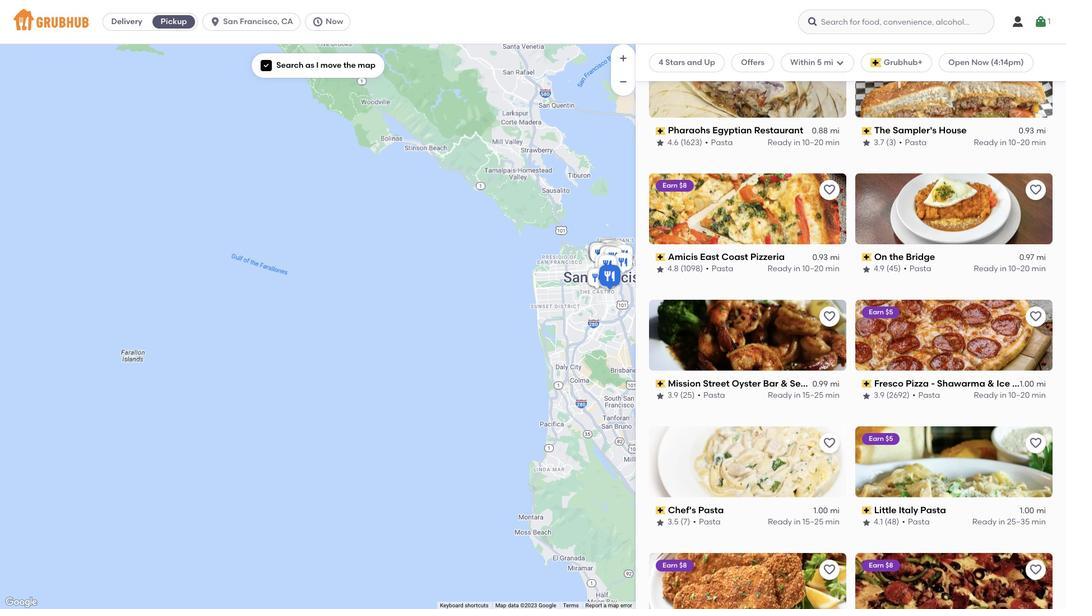 Task type: locate. For each thing, give the bounding box(es) containing it.
1 vertical spatial $5
[[886, 309, 894, 316]]

open now (4:14pm)
[[949, 58, 1025, 67]]

1 horizontal spatial 0.93 mi
[[1020, 126, 1047, 136]]

save this restaurant button for fresco pizza - shawarma & ice cream logo
[[1027, 307, 1047, 327]]

3.7
[[875, 138, 885, 147]]

0.88
[[813, 126, 829, 136]]

• pasta down chef's pasta
[[694, 518, 721, 528]]

star icon image
[[656, 139, 665, 147], [863, 139, 872, 147], [656, 265, 665, 274], [863, 265, 872, 274], [656, 392, 665, 401], [863, 392, 872, 401], [656, 519, 665, 528], [863, 519, 872, 528]]

pizzeria
[[751, 252, 785, 263]]

gusto pinsa romana image
[[604, 238, 626, 262]]

subscription pass image for fresco pizza - shawarma & ice cream
[[863, 380, 873, 388]]

star icon image for amicis east coast pizzeria
[[656, 265, 665, 274]]

mi for oyster
[[831, 380, 840, 389]]

ready for amicis east coast pizzeria
[[768, 265, 792, 274]]

0 vertical spatial 0.93 mi
[[1020, 126, 1047, 136]]

map right a
[[608, 603, 620, 609]]

pizza inferno image
[[588, 241, 610, 266]]

0 horizontal spatial 0.93 mi
[[813, 253, 840, 263]]

• right (25)
[[698, 391, 701, 401]]

star icon image left 4.9
[[863, 265, 872, 274]]

google image
[[3, 596, 40, 610]]

pasta for the
[[910, 265, 932, 274]]

&
[[781, 379, 788, 389], [988, 379, 995, 389]]

mission street oyster bar & seafood restaurant image
[[597, 263, 624, 292]]

1 vertical spatial the
[[890, 252, 905, 263]]

little italy pasta image
[[599, 238, 621, 263]]

within 5 mi
[[791, 58, 834, 67]]

earn $5 down 3.9 (2692) at the bottom of the page
[[870, 435, 894, 443]]

pasta down chef's pasta
[[700, 518, 721, 528]]

svg image
[[1012, 15, 1025, 29], [1035, 15, 1049, 29], [210, 16, 221, 27], [808, 16, 819, 27]]

save this restaurant image for fresco pizza - shawarma & ice cream logo
[[1030, 310, 1043, 324]]

25–35
[[1008, 518, 1031, 528]]

pasta down amicis east coast pizzeria
[[712, 265, 734, 274]]

mi
[[824, 58, 834, 67], [831, 126, 840, 136], [1037, 126, 1047, 136], [831, 253, 840, 263], [1037, 253, 1047, 263], [831, 380, 840, 389], [1037, 380, 1047, 389], [831, 507, 840, 516], [1037, 507, 1047, 516]]

egyptian
[[713, 125, 753, 136]]

3.9 down fresco
[[875, 391, 885, 401]]

1 vertical spatial ready in 15–25 min
[[769, 518, 840, 528]]

earn left $3
[[870, 55, 885, 63]]

• pasta down bridge
[[904, 265, 932, 274]]

• for pizza
[[913, 391, 916, 401]]

offers
[[742, 58, 765, 67]]

ready for mission street oyster bar & seafood restaurant
[[769, 391, 793, 401]]

the sampler's house logo image
[[856, 47, 1053, 118]]

4.9
[[875, 265, 885, 274]]

pasta down bridge
[[910, 265, 932, 274]]

• pasta for italy
[[903, 518, 930, 528]]

• pasta
[[706, 138, 733, 147], [900, 138, 927, 147], [706, 265, 734, 274], [904, 265, 932, 274], [698, 391, 726, 401], [913, 391, 941, 401], [694, 518, 721, 528], [903, 518, 930, 528]]

little italy pasta
[[875, 505, 947, 516]]

fresco pizza - shawarma & ice cream logo image
[[856, 300, 1053, 371]]

2 vertical spatial $5
[[886, 435, 894, 443]]

earn down 4.6
[[663, 182, 678, 190]]

svg image inside "san francisco, ca" button
[[210, 16, 221, 27]]

star icon image left 3.9 (2692) at the bottom of the page
[[863, 392, 872, 401]]

earn $8
[[663, 182, 687, 190], [663, 562, 687, 570], [870, 562, 894, 570]]

il borgo image
[[594, 252, 616, 277]]

2 vertical spatial save this restaurant image
[[1030, 437, 1043, 450]]

delivery button
[[103, 13, 150, 31]]

save this restaurant button for valencia pizza and pasta logo
[[820, 560, 840, 580]]

pasta right italy
[[921, 505, 947, 516]]

pasta down the -
[[919, 391, 941, 401]]

$5 down 3.9 (2692) at the bottom of the page
[[886, 435, 894, 443]]

restaurant left 0.88
[[755, 125, 804, 136]]

search as i move the map
[[277, 61, 376, 70]]

1 vertical spatial 0.93
[[813, 253, 829, 263]]

pasta for egyptian
[[712, 138, 733, 147]]

$8 for "amicis east coast pizzeria logo"
[[680, 182, 687, 190]]

subscription pass image
[[656, 507, 666, 515], [863, 507, 873, 515]]

chef's pasta logo image
[[650, 427, 847, 498]]

fresco pizza - shawarma & ice cream image
[[599, 238, 621, 263]]

earn down 4.9
[[870, 309, 885, 316]]

• pasta down street
[[698, 391, 726, 401]]

keyboard shortcuts button
[[440, 603, 489, 610]]

min for mission street oyster bar & seafood restaurant
[[826, 391, 840, 401]]

• pasta down the -
[[913, 391, 941, 401]]

chef's pasta image
[[599, 238, 621, 263]]

$5 for pharaohs
[[680, 55, 687, 63]]

mi for restaurant
[[831, 126, 840, 136]]

10–20
[[803, 138, 824, 147], [1009, 138, 1031, 147], [803, 265, 824, 274], [1009, 265, 1031, 274], [1009, 391, 1031, 401]]

ready for little italy pasta
[[973, 518, 997, 528]]

0 vertical spatial map
[[358, 61, 376, 70]]

earn left and
[[663, 55, 678, 63]]

2 ready in 15–25 min from the top
[[769, 518, 840, 528]]

fresco
[[875, 379, 904, 389]]

baiano pizzeria image
[[597, 253, 619, 278]]

map
[[496, 603, 507, 609]]

2 vertical spatial earn $5
[[870, 435, 894, 443]]

0 horizontal spatial svg image
[[263, 62, 270, 69]]

• pasta for street
[[698, 391, 726, 401]]

& right bar
[[781, 379, 788, 389]]

the sampler's house
[[875, 125, 967, 136]]

pasta down street
[[704, 391, 726, 401]]

save this restaurant image for pharaohs egyptian restaurant logo
[[824, 57, 837, 70]]

0 horizontal spatial 0.93
[[813, 253, 829, 263]]

earn $3
[[870, 55, 894, 63]]

0 vertical spatial earn $5
[[663, 55, 687, 63]]

$8 for valencia pizza and pasta logo
[[680, 562, 687, 570]]

save this restaurant button
[[820, 53, 840, 74], [1027, 53, 1047, 74], [820, 180, 840, 200], [1027, 180, 1047, 200], [820, 307, 840, 327], [1027, 307, 1047, 327], [820, 434, 840, 454], [1027, 434, 1047, 454], [820, 560, 840, 580], [1027, 560, 1047, 580]]

subscription pass image for on the bridge
[[863, 254, 873, 262]]

in for little italy pasta
[[999, 518, 1006, 528]]

earn $5 left and
[[663, 55, 687, 63]]

pasta down sampler's on the right of page
[[906, 138, 927, 147]]

subscription pass image
[[656, 127, 666, 135], [863, 127, 873, 135], [656, 254, 666, 262], [863, 254, 873, 262], [656, 380, 666, 388], [863, 380, 873, 388]]

earn $5 down 4.9
[[870, 309, 894, 316]]

• right (1623)
[[706, 138, 709, 147]]

0 horizontal spatial 3.9
[[668, 391, 679, 401]]

$8 down (48)
[[886, 562, 894, 570]]

$5 down 4.9 (45)
[[886, 309, 894, 316]]

little
[[875, 505, 897, 516]]

earn $8 down 4.1
[[870, 562, 894, 570]]

star icon image left 4.8
[[656, 265, 665, 274]]

oyster
[[732, 379, 762, 389]]

2 15–25 from the top
[[803, 518, 824, 528]]

3.9 for mission street oyster bar & seafood restaurant
[[668, 391, 679, 401]]

error
[[621, 603, 633, 609]]

0.93 mi
[[1020, 126, 1047, 136], [813, 253, 840, 263]]

0 vertical spatial save this restaurant image
[[1030, 57, 1043, 70]]

academy bar & kitchen image
[[588, 241, 610, 266]]

1 horizontal spatial restaurant
[[830, 379, 879, 389]]

subscription pass image left little
[[863, 507, 873, 515]]

amicis
[[668, 252, 699, 263]]

15–25 for mission street oyster bar & seafood restaurant
[[803, 391, 824, 401]]

ready in 15–25 min for pasta
[[769, 518, 840, 528]]

(48)
[[886, 518, 900, 528]]

0 horizontal spatial subscription pass image
[[656, 507, 666, 515]]

earn down the 3.5 on the bottom right
[[663, 562, 678, 570]]

& for bar
[[781, 379, 788, 389]]

& left ice
[[988, 379, 995, 389]]

subscription pass image left "mission"
[[656, 380, 666, 388]]

• for italy
[[903, 518, 906, 528]]

svg image left search
[[263, 62, 270, 69]]

1.00 for chef's pasta
[[814, 507, 829, 516]]

in for pharaohs egyptian restaurant
[[794, 138, 801, 147]]

pasta down little italy pasta
[[909, 518, 930, 528]]

1 vertical spatial earn $5
[[870, 309, 894, 316]]

sampler's
[[894, 125, 938, 136]]

save this restaurant button for "amicis east coast pizzeria logo"
[[820, 180, 840, 200]]

coast
[[722, 252, 749, 263]]

keyboard
[[440, 603, 464, 609]]

10–20 for fresco pizza - shawarma & ice cream
[[1009, 391, 1031, 401]]

subscription pass image left the the
[[863, 127, 873, 135]]

1 horizontal spatial svg image
[[313, 16, 324, 27]]

0 vertical spatial $5
[[680, 55, 687, 63]]

2 & from the left
[[988, 379, 995, 389]]

subscription pass image left the amicis
[[656, 254, 666, 262]]

now up move
[[326, 17, 344, 26]]

now
[[326, 17, 344, 26], [972, 58, 990, 67]]

0 vertical spatial now
[[326, 17, 344, 26]]

• right (3)
[[900, 138, 903, 147]]

• for street
[[698, 391, 701, 401]]

the right move
[[344, 61, 356, 70]]

4.8 (1098)
[[668, 265, 704, 274]]

0 vertical spatial ready in 15–25 min
[[769, 391, 840, 401]]

pickup button
[[150, 13, 198, 31]]

• pasta down little italy pasta
[[903, 518, 930, 528]]

1 vertical spatial now
[[972, 58, 990, 67]]

0 vertical spatial 0.93
[[1020, 126, 1035, 136]]

save this restaurant image
[[824, 57, 837, 70], [824, 183, 837, 197], [1030, 183, 1043, 197], [1030, 310, 1043, 324], [824, 437, 837, 450], [824, 564, 837, 577], [1030, 564, 1043, 577]]

amicis east coast pizzeria image
[[613, 251, 635, 276]]

on
[[875, 252, 888, 263]]

pasta for pasta
[[700, 518, 721, 528]]

1 horizontal spatial the
[[890, 252, 905, 263]]

ready in 10–20 min
[[768, 138, 840, 147], [975, 138, 1047, 147], [768, 265, 840, 274], [975, 265, 1047, 274], [975, 391, 1047, 401]]

earn $8 for "amicis east coast pizzeria logo"
[[663, 182, 687, 190]]

1 vertical spatial restaurant
[[830, 379, 879, 389]]

pharaohs egyptian restaurant image
[[604, 240, 626, 265]]

3.9 left (25)
[[668, 391, 679, 401]]

• pasta down amicis east coast pizzeria
[[706, 265, 734, 274]]

• pasta for the
[[904, 265, 932, 274]]

$8 down '4.6 (1623)'
[[680, 182, 687, 190]]

1 horizontal spatial 0.93
[[1020, 126, 1035, 136]]

pasta
[[712, 138, 733, 147], [906, 138, 927, 147], [712, 265, 734, 274], [910, 265, 932, 274], [704, 391, 726, 401], [919, 391, 941, 401], [699, 505, 724, 516], [921, 505, 947, 516], [700, 518, 721, 528], [909, 518, 930, 528]]

fresco pizza - shawarma & ice cream
[[875, 379, 1044, 389]]

earn down 3.9 (2692) at the bottom of the page
[[870, 435, 885, 443]]

1.00 mi for little italy pasta
[[1021, 507, 1047, 516]]

on the bridge logo image
[[856, 173, 1053, 245]]

min for fresco pizza - shawarma & ice cream
[[1033, 391, 1047, 401]]

Search for food, convenience, alcohol... search field
[[799, 10, 995, 34]]

earn for the sampler's house
[[870, 55, 885, 63]]

star icon image left the 3.5 on the bottom right
[[656, 519, 665, 528]]

restaurant right 0.99
[[830, 379, 879, 389]]

svg image inside now button
[[313, 16, 324, 27]]

house
[[940, 125, 967, 136]]

himalayan pizza and momo image
[[602, 245, 625, 270]]

1 & from the left
[[781, 379, 788, 389]]

1 horizontal spatial 3.9
[[875, 391, 885, 401]]

mission street oyster bar & seafood restaurant logo image
[[650, 300, 847, 371]]

subscription pass image left chef's
[[656, 507, 666, 515]]

• right the (7)
[[694, 518, 697, 528]]

about pasta night image
[[598, 244, 620, 269]]

star icon image left the 3.7
[[863, 139, 872, 147]]

subscription pass image left the on
[[863, 254, 873, 262]]

4 stars and up
[[659, 58, 716, 67]]

cafe mystique image
[[586, 267, 609, 291]]

ready in 10–20 min for fresco pizza - shawarma & ice cream
[[975, 391, 1047, 401]]

cream
[[1013, 379, 1044, 389]]

•
[[706, 138, 709, 147], [900, 138, 903, 147], [706, 265, 709, 274], [904, 265, 908, 274], [698, 391, 701, 401], [913, 391, 916, 401], [694, 518, 697, 528], [903, 518, 906, 528]]

victor's pizza image
[[598, 238, 620, 262]]

the
[[344, 61, 356, 70], [890, 252, 905, 263]]

1 horizontal spatial subscription pass image
[[863, 507, 873, 515]]

in for on the bridge
[[1001, 265, 1007, 274]]

1 horizontal spatial &
[[988, 379, 995, 389]]

pasta for italy
[[909, 518, 930, 528]]

$8 down the (7)
[[680, 562, 687, 570]]

chef's
[[668, 505, 697, 516]]

1 horizontal spatial now
[[972, 58, 990, 67]]

1 subscription pass image from the left
[[656, 507, 666, 515]]

• for sampler's
[[900, 138, 903, 147]]

0.93 mi for the sampler's house
[[1020, 126, 1047, 136]]

earn $5
[[663, 55, 687, 63], [870, 309, 894, 316], [870, 435, 894, 443]]

valencia pizza and pasta logo image
[[650, 554, 847, 610]]

ready for fresco pizza - shawarma & ice cream
[[975, 391, 999, 401]]

15–25 for chef's pasta
[[803, 518, 824, 528]]

1 vertical spatial 0.93 mi
[[813, 253, 840, 263]]

now button
[[305, 13, 355, 31]]

min for little italy pasta
[[1033, 518, 1047, 528]]

star icon image left 4.1
[[863, 519, 872, 528]]

now right open
[[972, 58, 990, 67]]

earn for amicis east coast pizzeria
[[663, 182, 678, 190]]

3.7 (3)
[[875, 138, 897, 147]]

minus icon image
[[618, 76, 629, 88]]

earn for little italy pasta
[[870, 435, 885, 443]]

0 vertical spatial 15–25
[[803, 391, 824, 401]]

4.1 (48)
[[875, 518, 900, 528]]

i
[[317, 61, 319, 70]]

1
[[1049, 17, 1052, 26]]

svg image
[[313, 16, 324, 27], [836, 58, 845, 67], [263, 62, 270, 69]]

• pasta down sampler's on the right of page
[[900, 138, 927, 147]]

the up (45)
[[890, 252, 905, 263]]

grubhub+
[[885, 58, 923, 67]]

in for fresco pizza - shawarma & ice cream
[[1001, 391, 1007, 401]]

1 button
[[1035, 12, 1052, 32]]

• for pasta
[[694, 518, 697, 528]]

• right (48)
[[903, 518, 906, 528]]

star icon image left 4.6
[[656, 139, 665, 147]]

earn down 4.1
[[870, 562, 885, 570]]

3.9
[[668, 391, 679, 401], [875, 391, 885, 401]]

0 horizontal spatial &
[[781, 379, 788, 389]]

save this restaurant image
[[1030, 57, 1043, 70], [824, 310, 837, 324], [1030, 437, 1043, 450]]

grandma's homemade pasta image
[[588, 241, 610, 266]]

0 horizontal spatial restaurant
[[755, 125, 804, 136]]

within
[[791, 58, 816, 67]]

ready in 15–25 min for street
[[769, 391, 840, 401]]

on the bridge image
[[589, 243, 611, 267]]

15–25
[[803, 391, 824, 401], [803, 518, 824, 528]]

1 horizontal spatial map
[[608, 603, 620, 609]]

subscription pass image left "pharaohs"
[[656, 127, 666, 135]]

subscription pass image left fresco
[[863, 380, 873, 388]]

0 vertical spatial restaurant
[[755, 125, 804, 136]]

• pasta down egyptian
[[706, 138, 733, 147]]

earn for pharaohs egyptian restaurant
[[663, 55, 678, 63]]

svg image right 'ca'
[[313, 16, 324, 27]]

baklava cafe & grill image
[[598, 244, 620, 269]]

0 vertical spatial the
[[344, 61, 356, 70]]

10–20 for the sampler's house
[[1009, 138, 1031, 147]]

• down east
[[706, 265, 709, 274]]

salad spot image
[[598, 244, 620, 269]]

1 15–25 from the top
[[803, 391, 824, 401]]

10–20 for pharaohs egyptian restaurant
[[803, 138, 824, 147]]

4.9 (45)
[[875, 265, 902, 274]]

• down pizza
[[913, 391, 916, 401]]

map right move
[[358, 61, 376, 70]]

2 subscription pass image from the left
[[863, 507, 873, 515]]

1 ready in 15–25 min from the top
[[769, 391, 840, 401]]

svg image right the 5
[[836, 58, 845, 67]]

francisco,
[[240, 17, 280, 26]]

earn $8 down 4.6
[[663, 182, 687, 190]]

1 vertical spatial map
[[608, 603, 620, 609]]

earn $8 down the 3.5 on the bottom right
[[663, 562, 687, 570]]

min for the sampler's house
[[1033, 138, 1047, 147]]

0 horizontal spatial now
[[326, 17, 344, 26]]

data
[[508, 603, 519, 609]]

plus icon image
[[618, 53, 629, 64]]

0.97
[[1020, 253, 1035, 263]]

$5 for fresco
[[886, 309, 894, 316]]

0 horizontal spatial the
[[344, 61, 356, 70]]

ready in 15–25 min
[[769, 391, 840, 401], [769, 518, 840, 528]]

• pasta for pizza
[[913, 391, 941, 401]]

1 vertical spatial 15–25
[[803, 518, 824, 528]]

pasta down egyptian
[[712, 138, 733, 147]]

pasta for east
[[712, 265, 734, 274]]

2 3.9 from the left
[[875, 391, 885, 401]]

ready for chef's pasta
[[769, 518, 793, 528]]

• right (45)
[[904, 265, 908, 274]]

star icon image left 3.9 (25)
[[656, 392, 665, 401]]

$5 left and
[[680, 55, 687, 63]]

• pasta for east
[[706, 265, 734, 274]]

1 3.9 from the left
[[668, 391, 679, 401]]



Task type: vqa. For each thing, say whether or not it's contained in the screenshot.
$5.00 related to Thai Ice Tea
no



Task type: describe. For each thing, give the bounding box(es) containing it.
ready for pharaohs egyptian restaurant
[[768, 138, 792, 147]]

4.1
[[875, 518, 884, 528]]

• for east
[[706, 265, 709, 274]]

bridge
[[907, 252, 936, 263]]

earn $8 for valencia pizza and pasta logo
[[663, 562, 687, 570]]

5
[[818, 58, 823, 67]]

(3)
[[887, 138, 897, 147]]

star icon image for fresco pizza - shawarma & ice cream
[[863, 392, 872, 401]]

subscription pass image for chef's pasta
[[656, 507, 666, 515]]

• pasta for sampler's
[[900, 138, 927, 147]]

1.00 for fresco pizza - shawarma & ice cream
[[1021, 380, 1035, 389]]

earn for fresco pizza - shawarma & ice cream
[[870, 309, 885, 316]]

ready in 10–20 min for on the bridge
[[975, 265, 1047, 274]]

pronto pizza image
[[598, 245, 620, 270]]

italy
[[899, 505, 919, 516]]

0 horizontal spatial map
[[358, 61, 376, 70]]

4
[[659, 58, 664, 67]]

pasta for street
[[704, 391, 726, 401]]

save this restaurant image for the sampler's house
[[1030, 57, 1043, 70]]

up
[[705, 58, 716, 67]]

0.93 for the sampler's house
[[1020, 126, 1035, 136]]

• for egyptian
[[706, 138, 709, 147]]

svg image for now
[[313, 16, 324, 27]]

subscription pass image for amicis east coast pizzeria
[[656, 254, 666, 262]]

little italy pasta logo image
[[856, 427, 1053, 498]]

terms
[[563, 603, 579, 609]]

subscription pass image for the sampler's house
[[863, 127, 873, 135]]

• pasta for pasta
[[694, 518, 721, 528]]

the
[[875, 125, 891, 136]]

move
[[321, 61, 342, 70]]

pasta train image
[[601, 242, 624, 267]]

victor's pizza logo image
[[856, 554, 1053, 610]]

san francisco, ca button
[[203, 13, 305, 31]]

svg image for search as i move the map
[[263, 62, 270, 69]]

pasta for sampler's
[[906, 138, 927, 147]]

map data ©2023 google
[[496, 603, 557, 609]]

3.9 for fresco pizza - shawarma & ice cream
[[875, 391, 885, 401]]

pastifico image
[[588, 241, 610, 266]]

pasta right chef's
[[699, 505, 724, 516]]

map region
[[0, 0, 672, 610]]

earn $5 for fresco
[[870, 309, 894, 316]]

star icon image for on the bridge
[[863, 265, 872, 274]]

earn $5 for pharaohs
[[663, 55, 687, 63]]

earn $5 for little
[[870, 435, 894, 443]]

grubhub plus flag logo image
[[871, 58, 882, 67]]

open
[[949, 58, 970, 67]]

0.99
[[813, 380, 829, 389]]

joyride pizza image
[[613, 243, 636, 268]]

3.5 (7)
[[668, 518, 691, 528]]

keyboard shortcuts
[[440, 603, 489, 609]]

• pasta for egyptian
[[706, 138, 733, 147]]

©2023
[[521, 603, 538, 609]]

delivery
[[111, 17, 142, 26]]

save this restaurant button for victor's pizza logo
[[1027, 560, 1047, 580]]

as
[[306, 61, 315, 70]]

deja vu pizza & pasta image
[[595, 263, 617, 288]]

google
[[539, 603, 557, 609]]

san
[[223, 17, 238, 26]]

(25)
[[681, 391, 695, 401]]

10–20 for on the bridge
[[1009, 265, 1031, 274]]

1.00 for little italy pasta
[[1021, 507, 1035, 516]]

search
[[277, 61, 304, 70]]

4.6 (1623)
[[668, 138, 703, 147]]

(4:14pm)
[[992, 58, 1025, 67]]

the italian homemade company image
[[598, 253, 620, 278]]

mi for -
[[1037, 380, 1047, 389]]

chef's pasta
[[668, 505, 724, 516]]

3.9 (2692)
[[875, 391, 910, 401]]

now inside now button
[[326, 17, 344, 26]]

(7)
[[681, 518, 691, 528]]

in for amicis east coast pizzeria
[[794, 265, 801, 274]]

san francisco, ca
[[223, 17, 293, 26]]

mission
[[668, 379, 701, 389]]

subscription pass image for pharaohs egyptian restaurant
[[656, 127, 666, 135]]

• for the
[[904, 265, 908, 274]]

round table pizza image
[[598, 245, 620, 270]]

valencia pizza and pasta image
[[597, 268, 620, 293]]

star icon image for mission street oyster bar & seafood restaurant
[[656, 392, 665, 401]]

in for chef's pasta
[[795, 518, 801, 528]]

ready in 25–35 min
[[973, 518, 1047, 528]]

castro indian restaurant & bar image
[[586, 267, 609, 291]]

(2692)
[[887, 391, 910, 401]]

proceed to checkout
[[930, 307, 1012, 316]]

mission street oyster bar & seafood restaurant
[[668, 379, 879, 389]]

save this restaurant button for the "the sampler's house logo" in the top of the page
[[1027, 53, 1047, 74]]

to
[[964, 307, 972, 316]]

ready for on the bridge
[[975, 265, 999, 274]]

proceed to checkout button
[[896, 302, 1046, 322]]

subscription pass image for little italy pasta
[[863, 507, 873, 515]]

2 horizontal spatial svg image
[[836, 58, 845, 67]]

east
[[701, 252, 720, 263]]

pickup
[[161, 17, 187, 26]]

star icon image for the sampler's house
[[863, 139, 872, 147]]

save this restaurant image for "amicis east coast pizzeria logo"
[[824, 183, 837, 197]]

svg image inside '1' button
[[1035, 15, 1049, 29]]

$8 for victor's pizza logo
[[886, 562, 894, 570]]

street
[[704, 379, 730, 389]]

report a map error link
[[586, 603, 633, 609]]

and
[[688, 58, 703, 67]]

peacock canteen image
[[607, 239, 629, 264]]

in for the sampler's house
[[1001, 138, 1007, 147]]

checkout
[[974, 307, 1012, 316]]

ca
[[281, 17, 293, 26]]

save this restaurant image for victor's pizza logo
[[1030, 564, 1043, 577]]

1.00 mi for chef's pasta
[[814, 507, 840, 516]]

pharaohs egyptian restaurant logo image
[[650, 47, 847, 118]]

nonna ristorante italiano image
[[599, 263, 621, 288]]

the sampler's house image
[[599, 239, 621, 263]]

mi for coast
[[831, 253, 840, 263]]

star icon image for chef's pasta
[[656, 519, 665, 528]]

stars
[[666, 58, 686, 67]]

report
[[586, 603, 603, 609]]

(1623)
[[681, 138, 703, 147]]

1.00 mi for fresco pizza - shawarma & ice cream
[[1021, 380, 1047, 389]]

mi for house
[[1037, 126, 1047, 136]]

$3
[[886, 55, 894, 63]]

ti piacera ristorante image
[[598, 236, 620, 261]]

report a map error
[[586, 603, 633, 609]]

save this restaurant image for valencia pizza and pasta logo
[[824, 564, 837, 577]]

mi for bridge
[[1037, 253, 1047, 263]]

0.93 mi for amicis east coast pizzeria
[[813, 253, 840, 263]]

terms link
[[563, 603, 579, 609]]

tommy's joynt image
[[597, 242, 619, 267]]

1 vertical spatial save this restaurant image
[[824, 310, 837, 324]]

on the bridge
[[875, 252, 936, 263]]

0.88 mi
[[813, 126, 840, 136]]

min for on the bridge
[[1033, 265, 1047, 274]]

pasta for pizza
[[919, 391, 941, 401]]

shawarma
[[938, 379, 986, 389]]

3.5
[[668, 518, 679, 528]]

ready in 10–20 min for amicis east coast pizzeria
[[768, 265, 840, 274]]

main navigation navigation
[[0, 0, 1067, 44]]

10–20 for amicis east coast pizzeria
[[803, 265, 824, 274]]

proceed
[[930, 307, 962, 316]]

3.9 (25)
[[668, 391, 695, 401]]

star icon image for little italy pasta
[[863, 519, 872, 528]]

amicis east coast pizzeria
[[668, 252, 785, 263]]

4.8
[[668, 265, 679, 274]]

mi for pasta
[[1037, 507, 1047, 516]]

0.93 for amicis east coast pizzeria
[[813, 253, 829, 263]]

min for chef's pasta
[[826, 518, 840, 528]]

4.6
[[668, 138, 679, 147]]

ice
[[997, 379, 1011, 389]]

subscription pass image for mission street oyster bar & seafood restaurant
[[656, 380, 666, 388]]

shortcuts
[[465, 603, 489, 609]]

pizza
[[907, 379, 930, 389]]

& for shawarma
[[988, 379, 995, 389]]

bar
[[764, 379, 779, 389]]

min for amicis east coast pizzeria
[[826, 265, 840, 274]]

earn $8 for victor's pizza logo
[[870, 562, 894, 570]]

in for mission street oyster bar & seafood restaurant
[[795, 391, 801, 401]]

milan pizza image
[[604, 241, 626, 266]]

pharaohs egyptian restaurant
[[668, 125, 804, 136]]

min for pharaohs egyptian restaurant
[[826, 138, 840, 147]]

(45)
[[887, 265, 902, 274]]

ready in 10–20 min for the sampler's house
[[975, 138, 1047, 147]]

pharaohs
[[668, 125, 711, 136]]

(1098)
[[681, 265, 704, 274]]

amicis east coast pizzeria logo image
[[650, 173, 847, 245]]

star icon image for pharaohs egyptian restaurant
[[656, 139, 665, 147]]

napoli pizza image
[[599, 241, 621, 266]]

save this restaurant button for pharaohs egyptian restaurant logo
[[820, 53, 840, 74]]

save this restaurant image for little italy pasta
[[1030, 437, 1043, 450]]

piccolo pizza image
[[600, 243, 623, 267]]



